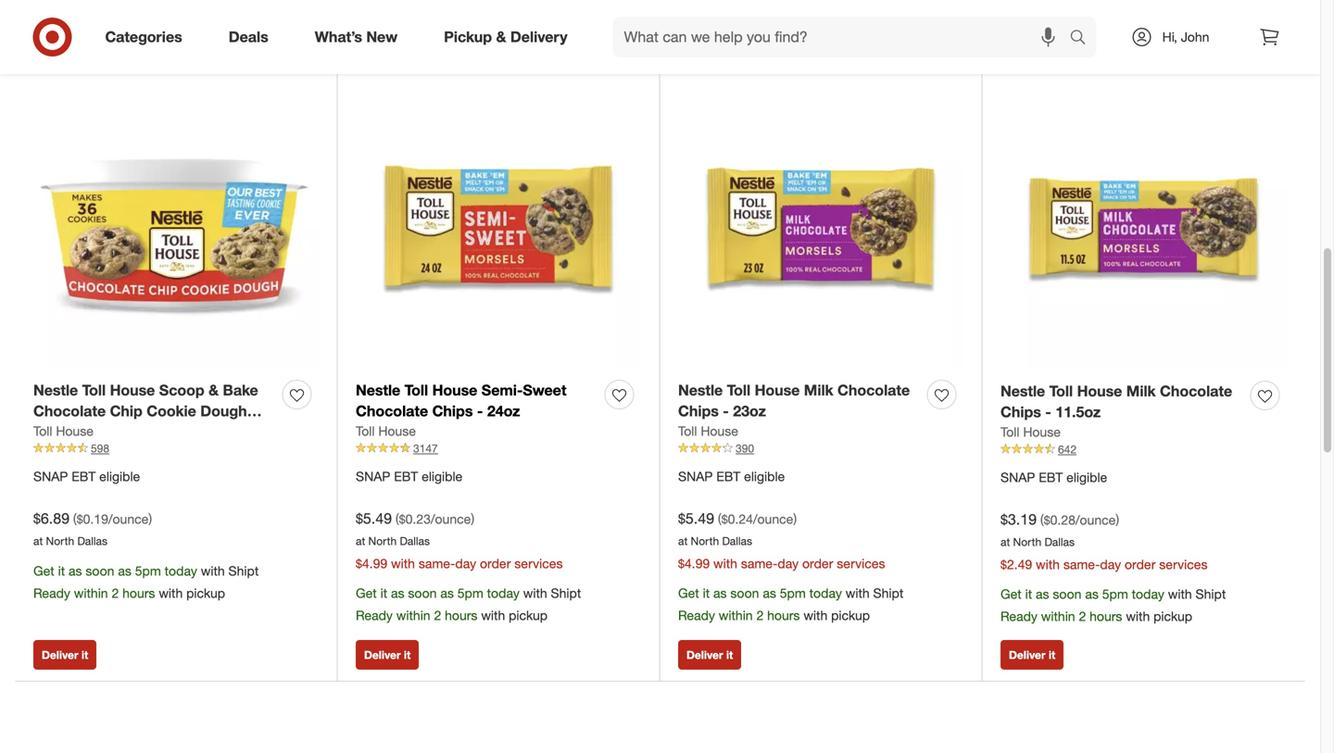 Task type: locate. For each thing, give the bounding box(es) containing it.
services inside $5.49 ( $0.23 /ounce ) at north dallas $4.99 with same-day order services
[[515, 555, 563, 572]]

0 horizontal spatial $5.49
[[356, 510, 392, 528]]

0 horizontal spatial $4.99
[[356, 555, 387, 572]]

services for nestle toll house milk chocolate chips - 23oz
[[837, 555, 885, 572]]

soon down $5.49 ( $0.24 /ounce ) at north dallas $4.99 with same-day order services
[[731, 585, 759, 601]]

) inside $6.89 ( $0.19 /ounce ) at north dallas
[[149, 511, 152, 527]]

north inside $5.49 ( $0.23 /ounce ) at north dallas $4.99 with same-day order services
[[368, 534, 397, 548]]

$5.49 for nestle toll house milk chocolate chips - 23oz
[[678, 510, 714, 528]]

$5.49 left $0.24
[[678, 510, 714, 528]]

5pm for 11.5oz
[[1102, 586, 1128, 602]]

milk up 390 link
[[804, 381, 834, 399]]

ebt for 23oz
[[717, 469, 741, 485]]

- right tub
[[63, 424, 69, 442]]

same- down $0.28
[[1064, 556, 1100, 573]]

john
[[1181, 29, 1210, 45]]

toll house link up 390
[[678, 422, 738, 441]]

dallas down '$0.19'
[[77, 534, 107, 548]]

at inside $6.89 ( $0.19 /ounce ) at north dallas
[[33, 534, 43, 548]]

) right '$0.19'
[[149, 511, 152, 527]]

0 horizontal spatial &
[[209, 381, 219, 399]]

0 horizontal spatial day
[[455, 555, 476, 572]]

2 $5.49 from the left
[[678, 510, 714, 528]]

nestle
[[33, 381, 78, 399], [356, 381, 400, 399], [678, 381, 723, 399], [1001, 382, 1045, 400]]

2
[[112, 585, 119, 601], [434, 607, 441, 624], [757, 607, 764, 624], [1079, 608, 1086, 624]]

chips inside nestle toll house milk chocolate chips - 23oz
[[678, 402, 719, 420]]

chips
[[432, 402, 473, 420], [678, 402, 719, 420], [1001, 403, 1041, 421]]

shipt
[[228, 563, 259, 579], [551, 585, 581, 601], [873, 585, 904, 601], [1196, 586, 1226, 602]]

( for nestle toll house semi-sweet chocolate chips - 24oz
[[396, 511, 399, 527]]

$5.49 left $0.23
[[356, 510, 392, 528]]

north inside $5.49 ( $0.24 /ounce ) at north dallas $4.99 with same-day order services
[[691, 534, 719, 548]]

5pm down the "$3.19 ( $0.28 /ounce ) at north dallas $2.49 with same-day order services"
[[1102, 586, 1128, 602]]

) for 23oz
[[794, 511, 797, 527]]

/ounce inside $6.89 ( $0.19 /ounce ) at north dallas
[[108, 511, 149, 527]]

it
[[81, 32, 88, 46], [404, 32, 411, 46], [726, 32, 733, 46], [1049, 32, 1056, 46], [58, 563, 65, 579], [381, 585, 387, 601], [703, 585, 710, 601], [1025, 586, 1032, 602], [81, 648, 88, 662], [404, 648, 411, 662], [726, 648, 733, 662], [1049, 648, 1056, 662]]

snap ebt eligible for 23oz
[[678, 469, 785, 485]]

What can we help you find? suggestions appear below search field
[[613, 17, 1074, 57]]

ebt down 642
[[1039, 470, 1063, 486]]

/ounce down 3147
[[431, 511, 471, 527]]

)
[[149, 511, 152, 527], [471, 511, 475, 527], [794, 511, 797, 527], [1116, 512, 1120, 528]]

day inside $5.49 ( $0.24 /ounce ) at north dallas $4.99 with same-day order services
[[778, 555, 799, 572]]

dallas for 23oz
[[722, 534, 752, 548]]

) inside $5.49 ( $0.23 /ounce ) at north dallas $4.99 with same-day order services
[[471, 511, 475, 527]]

soon down $6.89 ( $0.19 /ounce ) at north dallas
[[86, 563, 114, 579]]

3147
[[413, 442, 438, 456]]

&
[[496, 28, 506, 46], [209, 381, 219, 399]]

order inside the "$3.19 ( $0.28 /ounce ) at north dallas $2.49 with same-day order services"
[[1125, 556, 1156, 573]]

today for chip
[[165, 563, 197, 579]]

same- down $0.24
[[741, 555, 778, 572]]

get
[[33, 563, 54, 579], [356, 585, 377, 601], [678, 585, 699, 601], [1001, 586, 1022, 602]]

with inside $5.49 ( $0.23 /ounce ) at north dallas $4.99 with same-day order services
[[391, 555, 415, 572]]

dallas down $0.28
[[1045, 535, 1075, 549]]

(
[[73, 511, 77, 527], [396, 511, 399, 527], [718, 511, 722, 527], [1041, 512, 1044, 528]]

search
[[1062, 30, 1106, 48]]

ready
[[33, 585, 70, 601], [356, 607, 393, 624], [678, 607, 715, 624], [1001, 608, 1038, 624]]

hi, john
[[1163, 29, 1210, 45]]

north inside $6.89 ( $0.19 /ounce ) at north dallas
[[46, 534, 74, 548]]

ebt down 598
[[72, 469, 96, 485]]

day
[[455, 555, 476, 572], [778, 555, 799, 572], [1100, 556, 1121, 573]]

2 down $6.89 ( $0.19 /ounce ) at north dallas
[[112, 585, 119, 601]]

nestle inside nestle toll house milk chocolate chips - 11.5oz
[[1001, 382, 1045, 400]]

search button
[[1062, 17, 1106, 61]]

within down the "$3.19 ( $0.28 /ounce ) at north dallas $2.49 with same-day order services"
[[1041, 608, 1075, 624]]

house inside the nestle toll house semi-sweet chocolate chips - 24oz
[[432, 381, 478, 399]]

at inside $5.49 ( $0.23 /ounce ) at north dallas $4.99 with same-day order services
[[356, 534, 365, 548]]

$4.99 for nestle toll house milk chocolate chips - 23oz
[[678, 555, 710, 572]]

dough
[[200, 402, 247, 420]]

nestle inside nestle toll house scoop & bake chocolate chip cookie dough tub - 36oz
[[33, 381, 78, 399]]

tub
[[33, 424, 58, 442]]

/ounce
[[108, 511, 149, 527], [431, 511, 471, 527], [753, 511, 794, 527], [1076, 512, 1116, 528]]

$3.19
[[1001, 511, 1037, 529]]

milk inside nestle toll house milk chocolate chips - 11.5oz
[[1127, 382, 1156, 400]]

chocolate
[[838, 381, 910, 399], [1160, 382, 1233, 400], [33, 402, 106, 420], [356, 402, 428, 420]]

chips left the 23oz
[[678, 402, 719, 420]]

ebt
[[72, 469, 96, 485], [394, 469, 418, 485], [717, 469, 741, 485], [1039, 470, 1063, 486]]

toll house link for nestle toll house scoop & bake chocolate chip cookie dough tub - 36oz
[[33, 422, 93, 441]]

within for 11.5oz
[[1041, 608, 1075, 624]]

$5.49
[[356, 510, 392, 528], [678, 510, 714, 528]]

) right $0.23
[[471, 511, 475, 527]]

new
[[366, 28, 398, 46]]

pickup & delivery link
[[428, 17, 591, 57]]

2 horizontal spatial services
[[1160, 556, 1208, 573]]

house up 3147
[[378, 423, 416, 439]]

pickup for nestle toll house milk chocolate chips - 23oz
[[831, 607, 870, 624]]

categories link
[[89, 17, 205, 57]]

same- inside $5.49 ( $0.23 /ounce ) at north dallas $4.99 with same-day order services
[[419, 555, 455, 572]]

house up the 11.5oz
[[1077, 382, 1123, 400]]

nestle toll house milk chocolate chips - 23oz image
[[678, 84, 964, 369], [678, 84, 964, 369]]

2 horizontal spatial same-
[[1064, 556, 1100, 573]]

$5.49 inside $5.49 ( $0.23 /ounce ) at north dallas $4.99 with same-day order services
[[356, 510, 392, 528]]

soon
[[86, 563, 114, 579], [408, 585, 437, 601], [731, 585, 759, 601], [1053, 586, 1082, 602]]

) right $0.24
[[794, 511, 797, 527]]

2 down $5.49 ( $0.24 /ounce ) at north dallas $4.99 with same-day order services
[[757, 607, 764, 624]]

milk
[[804, 381, 834, 399], [1127, 382, 1156, 400]]

chips inside nestle toll house milk chocolate chips - 11.5oz
[[1001, 403, 1041, 421]]

0 vertical spatial &
[[496, 28, 506, 46]]

2 for -
[[434, 607, 441, 624]]

snap for nestle toll house semi-sweet chocolate chips - 24oz
[[356, 469, 390, 485]]

hours down $6.89 ( $0.19 /ounce ) at north dallas
[[122, 585, 155, 601]]

eligible for 23oz
[[744, 469, 785, 485]]

hours down the "$3.19 ( $0.28 /ounce ) at north dallas $2.49 with same-day order services"
[[1090, 608, 1123, 624]]

soon for 11.5oz
[[1053, 586, 1082, 602]]

chips for nestle toll house milk chocolate chips - 11.5oz
[[1001, 403, 1041, 421]]

north for nestle toll house scoop & bake chocolate chip cookie dough tub - 36oz
[[46, 534, 74, 548]]

get it as soon as 5pm today with shipt ready within 2 hours with pickup for 23oz
[[678, 585, 904, 624]]

chocolate up the "36oz"
[[33, 402, 106, 420]]

soon down the "$3.19 ( $0.28 /ounce ) at north dallas $2.49 with same-day order services"
[[1053, 586, 1082, 602]]

5pm down $5.49 ( $0.23 /ounce ) at north dallas $4.99 with same-day order services
[[458, 585, 484, 601]]

0 horizontal spatial same-
[[419, 555, 455, 572]]

north
[[46, 534, 74, 548], [368, 534, 397, 548], [691, 534, 719, 548], [1013, 535, 1042, 549]]

snap ebt eligible down 3147
[[356, 469, 463, 485]]

/ounce for -
[[431, 511, 471, 527]]

toll inside nestle toll house milk chocolate chips - 11.5oz
[[1050, 382, 1073, 400]]

house left 'semi-'
[[432, 381, 478, 399]]

1 $5.49 from the left
[[356, 510, 392, 528]]

/ounce down 390
[[753, 511, 794, 527]]

642
[[1058, 443, 1077, 456]]

get it as soon as 5pm today with shipt ready within 2 hours with pickup down $6.89 ( $0.19 /ounce ) at north dallas
[[33, 563, 259, 601]]

) inside the "$3.19 ( $0.28 /ounce ) at north dallas $2.49 with same-day order services"
[[1116, 512, 1120, 528]]

chocolate up 390 link
[[838, 381, 910, 399]]

hours down $5.49 ( $0.24 /ounce ) at north dallas $4.99 with same-day order services
[[767, 607, 800, 624]]

chips left the 11.5oz
[[1001, 403, 1041, 421]]

1 horizontal spatial day
[[778, 555, 799, 572]]

/ounce inside $5.49 ( $0.24 /ounce ) at north dallas $4.99 with same-day order services
[[753, 511, 794, 527]]

2 down the "$3.19 ( $0.28 /ounce ) at north dallas $2.49 with same-day order services"
[[1079, 608, 1086, 624]]

nestle for nestle toll house milk chocolate chips - 23oz
[[678, 381, 723, 399]]

toll house up 390
[[678, 423, 738, 439]]

nestle toll house scoop & bake chocolate chip cookie dough tub - 36oz
[[33, 381, 258, 442]]

nestle inside nestle toll house milk chocolate chips - 23oz
[[678, 381, 723, 399]]

$4.99 inside $5.49 ( $0.23 /ounce ) at north dallas $4.99 with same-day order services
[[356, 555, 387, 572]]

day inside the "$3.19 ( $0.28 /ounce ) at north dallas $2.49 with same-day order services"
[[1100, 556, 1121, 573]]

1 horizontal spatial services
[[837, 555, 885, 572]]

toll house
[[33, 423, 93, 439], [356, 423, 416, 439], [678, 423, 738, 439], [1001, 424, 1061, 440]]

snap ebt eligible
[[33, 469, 140, 485], [356, 469, 463, 485], [678, 469, 785, 485], [1001, 470, 1108, 486]]

same- for -
[[419, 555, 455, 572]]

$4.99 for nestle toll house semi-sweet chocolate chips - 24oz
[[356, 555, 387, 572]]

get for nestle toll house scoop & bake chocolate chip cookie dough tub - 36oz
[[33, 563, 54, 579]]

get it as soon as 5pm today with shipt ready within 2 hours with pickup
[[33, 563, 259, 601], [356, 585, 581, 624], [678, 585, 904, 624], [1001, 586, 1226, 624]]

eligible for 11.5oz
[[1067, 470, 1108, 486]]

same- inside the "$3.19 ( $0.28 /ounce ) at north dallas $2.49 with same-day order services"
[[1064, 556, 1100, 573]]

soon for 23oz
[[731, 585, 759, 601]]

as
[[69, 563, 82, 579], [118, 563, 131, 579], [391, 585, 405, 601], [440, 585, 454, 601], [714, 585, 727, 601], [763, 585, 776, 601], [1036, 586, 1050, 602], [1085, 586, 1099, 602]]

$4.99
[[356, 555, 387, 572], [678, 555, 710, 572]]

5pm for -
[[458, 585, 484, 601]]

chips up 3147
[[432, 402, 473, 420]]

same- inside $5.49 ( $0.24 /ounce ) at north dallas $4.99 with same-day order services
[[741, 555, 778, 572]]

eligible down 598
[[99, 469, 140, 485]]

soon down $5.49 ( $0.23 /ounce ) at north dallas $4.99 with same-day order services
[[408, 585, 437, 601]]

services for nestle toll house semi-sweet chocolate chips - 24oz
[[515, 555, 563, 572]]

dallas down $0.23
[[400, 534, 430, 548]]

milk up the 642 link
[[1127, 382, 1156, 400]]

ebt down 3147
[[394, 469, 418, 485]]

snap
[[33, 469, 68, 485], [356, 469, 390, 485], [678, 469, 713, 485], [1001, 470, 1035, 486]]

) for -
[[471, 511, 475, 527]]

0 horizontal spatial order
[[480, 555, 511, 572]]

toll house for nestle toll house milk chocolate chips - 11.5oz
[[1001, 424, 1061, 440]]

nestle toll house scoop & bake chocolate chip cookie dough tub - 36oz link
[[33, 380, 275, 442]]

order inside $5.49 ( $0.23 /ounce ) at north dallas $4.99 with same-day order services
[[480, 555, 511, 572]]

toll house link for nestle toll house milk chocolate chips - 23oz
[[678, 422, 738, 441]]

within down $5.49 ( $0.24 /ounce ) at north dallas $4.99 with same-day order services
[[719, 607, 753, 624]]

( inside the "$3.19 ( $0.28 /ounce ) at north dallas $2.49 with same-day order services"
[[1041, 512, 1044, 528]]

snap ebt eligible for -
[[356, 469, 463, 485]]

snap ebt eligible down 390
[[678, 469, 785, 485]]

ebt down 390
[[717, 469, 741, 485]]

dallas inside $5.49 ( $0.24 /ounce ) at north dallas $4.99 with same-day order services
[[722, 534, 752, 548]]

deliver it
[[42, 32, 88, 46], [364, 32, 411, 46], [687, 32, 733, 46], [1009, 32, 1056, 46], [42, 648, 88, 662], [364, 648, 411, 662], [687, 648, 733, 662], [1009, 648, 1056, 662]]

day inside $5.49 ( $0.23 /ounce ) at north dallas $4.99 with same-day order services
[[455, 555, 476, 572]]

chocolate inside the nestle toll house semi-sweet chocolate chips - 24oz
[[356, 402, 428, 420]]

5pm down $5.49 ( $0.24 /ounce ) at north dallas $4.99 with same-day order services
[[780, 585, 806, 601]]

chocolate inside nestle toll house milk chocolate chips - 11.5oz
[[1160, 382, 1233, 400]]

/ounce down 598
[[108, 511, 149, 527]]

semi-
[[482, 381, 523, 399]]

5pm
[[135, 563, 161, 579], [458, 585, 484, 601], [780, 585, 806, 601], [1102, 586, 1128, 602]]

dallas inside $6.89 ( $0.19 /ounce ) at north dallas
[[77, 534, 107, 548]]

eligible
[[99, 469, 140, 485], [422, 469, 463, 485], [744, 469, 785, 485], [1067, 470, 1108, 486]]

& right pickup
[[496, 28, 506, 46]]

within for -
[[396, 607, 431, 624]]

( inside $6.89 ( $0.19 /ounce ) at north dallas
[[73, 511, 77, 527]]

$4.99 inside $5.49 ( $0.24 /ounce ) at north dallas $4.99 with same-day order services
[[678, 555, 710, 572]]

shipt for nestle toll house scoop & bake chocolate chip cookie dough tub - 36oz
[[228, 563, 259, 579]]

1 horizontal spatial chips
[[678, 402, 719, 420]]

snap ebt eligible down 598
[[33, 469, 140, 485]]

0 horizontal spatial services
[[515, 555, 563, 572]]

( inside $5.49 ( $0.23 /ounce ) at north dallas $4.99 with same-day order services
[[396, 511, 399, 527]]

same-
[[419, 555, 455, 572], [741, 555, 778, 572], [1064, 556, 1100, 573]]

eligible down 642
[[1067, 470, 1108, 486]]

at for nestle toll house milk chocolate chips - 23oz
[[678, 534, 688, 548]]

at inside the "$3.19 ( $0.28 /ounce ) at north dallas $2.49 with same-day order services"
[[1001, 535, 1010, 549]]

1 horizontal spatial $5.49
[[678, 510, 714, 528]]

/ounce inside the "$3.19 ( $0.28 /ounce ) at north dallas $2.49 with same-day order services"
[[1076, 512, 1116, 528]]

house up the 23oz
[[755, 381, 800, 399]]

within for chip
[[74, 585, 108, 601]]

1 horizontal spatial &
[[496, 28, 506, 46]]

2 horizontal spatial chips
[[1001, 403, 1041, 421]]

- left the 11.5oz
[[1046, 403, 1052, 421]]

$0.19
[[77, 511, 108, 527]]

toll inside the nestle toll house semi-sweet chocolate chips - 24oz
[[405, 381, 428, 399]]

ebt for chip
[[72, 469, 96, 485]]

dallas inside $5.49 ( $0.23 /ounce ) at north dallas $4.99 with same-day order services
[[400, 534, 430, 548]]

dallas for chip
[[77, 534, 107, 548]]

toll house up 598
[[33, 423, 93, 439]]

5pm down $6.89 ( $0.19 /ounce ) at north dallas
[[135, 563, 161, 579]]

) inside $5.49 ( $0.24 /ounce ) at north dallas $4.99 with same-day order services
[[794, 511, 797, 527]]

ready for nestle toll house semi-sweet chocolate chips - 24oz
[[356, 607, 393, 624]]

chocolate up 3147
[[356, 402, 428, 420]]

services
[[515, 555, 563, 572], [837, 555, 885, 572], [1160, 556, 1208, 573]]

0 horizontal spatial milk
[[804, 381, 834, 399]]

chocolate inside nestle toll house milk chocolate chips - 23oz
[[838, 381, 910, 399]]

nestle toll house semi-sweet chocolate chips - 24oz image
[[356, 84, 641, 369], [356, 84, 641, 369]]

at
[[33, 534, 43, 548], [356, 534, 365, 548], [678, 534, 688, 548], [1001, 535, 1010, 549]]

today for -
[[487, 585, 520, 601]]

390 link
[[678, 441, 964, 457]]

nestle inside the nestle toll house semi-sweet chocolate chips - 24oz
[[356, 381, 400, 399]]

get for nestle toll house milk chocolate chips - 23oz
[[678, 585, 699, 601]]

get it as soon as 5pm today with shipt ready within 2 hours with pickup down $5.49 ( $0.24 /ounce ) at north dallas $4.99 with same-day order services
[[678, 585, 904, 624]]

pickup
[[444, 28, 492, 46]]

toll house link for nestle toll house semi-sweet chocolate chips - 24oz
[[356, 422, 416, 441]]

dallas inside the "$3.19 ( $0.28 /ounce ) at north dallas $2.49 with same-day order services"
[[1045, 535, 1075, 549]]

1 horizontal spatial milk
[[1127, 382, 1156, 400]]

house inside nestle toll house milk chocolate chips - 23oz
[[755, 381, 800, 399]]

-
[[477, 402, 483, 420], [723, 402, 729, 420], [1046, 403, 1052, 421], [63, 424, 69, 442]]

nestle toll house milk chocolate chips - 11.5oz image
[[1001, 84, 1287, 370], [1001, 84, 1287, 370]]

ready for nestle toll house scoop & bake chocolate chip cookie dough tub - 36oz
[[33, 585, 70, 601]]

/ounce inside $5.49 ( $0.23 /ounce ) at north dallas $4.99 with same-day order services
[[431, 511, 471, 527]]

2 $4.99 from the left
[[678, 555, 710, 572]]

pickup
[[186, 585, 225, 601], [509, 607, 548, 624], [831, 607, 870, 624], [1154, 608, 1193, 624]]

services inside the "$3.19 ( $0.28 /ounce ) at north dallas $2.49 with same-day order services"
[[1160, 556, 1208, 573]]

milk inside nestle toll house milk chocolate chips - 23oz
[[804, 381, 834, 399]]

chocolate up the 642 link
[[1160, 382, 1233, 400]]

) right $0.28
[[1116, 512, 1120, 528]]

2 horizontal spatial order
[[1125, 556, 1156, 573]]

1 horizontal spatial order
[[803, 555, 833, 572]]

shipt for nestle toll house milk chocolate chips - 11.5oz
[[1196, 586, 1226, 602]]

$0.24
[[722, 511, 753, 527]]

order inside $5.49 ( $0.24 /ounce ) at north dallas $4.99 with same-day order services
[[803, 555, 833, 572]]

same- for 11.5oz
[[1064, 556, 1100, 573]]

today
[[165, 563, 197, 579], [487, 585, 520, 601], [810, 585, 842, 601], [1132, 586, 1165, 602]]

eligible down 390
[[744, 469, 785, 485]]

chip
[[110, 402, 143, 420]]

toll inside nestle toll house scoop & bake chocolate chip cookie dough tub - 36oz
[[82, 381, 106, 399]]

north inside the "$3.19 ( $0.28 /ounce ) at north dallas $2.49 with same-day order services"
[[1013, 535, 1042, 549]]

eligible down 3147
[[422, 469, 463, 485]]

/ounce down 642
[[1076, 512, 1116, 528]]

ready for nestle toll house milk chocolate chips - 23oz
[[678, 607, 715, 624]]

with
[[391, 555, 415, 572], [714, 555, 738, 572], [1036, 556, 1060, 573], [201, 563, 225, 579], [159, 585, 183, 601], [523, 585, 547, 601], [846, 585, 870, 601], [1168, 586, 1192, 602], [481, 607, 505, 624], [804, 607, 828, 624], [1126, 608, 1150, 624]]

soon for -
[[408, 585, 437, 601]]

deliver it button
[[33, 24, 97, 54], [356, 24, 419, 54], [678, 24, 742, 54], [1001, 24, 1064, 54], [33, 640, 97, 670], [356, 640, 419, 670], [678, 640, 742, 670], [1001, 640, 1064, 670]]

order
[[480, 555, 511, 572], [803, 555, 833, 572], [1125, 556, 1156, 573]]

same- down $0.23
[[419, 555, 455, 572]]

- inside nestle toll house milk chocolate chips - 11.5oz
[[1046, 403, 1052, 421]]

within down $6.89 ( $0.19 /ounce ) at north dallas
[[74, 585, 108, 601]]

1 horizontal spatial $4.99
[[678, 555, 710, 572]]

nestle toll house semi-sweet chocolate chips - 24oz
[[356, 381, 567, 420]]

hours
[[122, 585, 155, 601], [445, 607, 478, 624], [767, 607, 800, 624], [1090, 608, 1123, 624]]

) for chip
[[149, 511, 152, 527]]

services inside $5.49 ( $0.24 /ounce ) at north dallas $4.99 with same-day order services
[[837, 555, 885, 572]]

within
[[74, 585, 108, 601], [396, 607, 431, 624], [719, 607, 753, 624], [1041, 608, 1075, 624]]

( inside $5.49 ( $0.24 /ounce ) at north dallas $4.99 with same-day order services
[[718, 511, 722, 527]]

nestle toll house scoop & bake chocolate chip cookie dough tub - 36oz image
[[33, 84, 319, 369], [33, 84, 319, 369]]

within down $5.49 ( $0.23 /ounce ) at north dallas $4.99 with same-day order services
[[396, 607, 431, 624]]

1 horizontal spatial same-
[[741, 555, 778, 572]]

toll house link up 642
[[1001, 423, 1061, 442]]

what's new
[[315, 28, 398, 46]]

deliver
[[42, 32, 78, 46], [364, 32, 401, 46], [687, 32, 723, 46], [1009, 32, 1046, 46], [42, 648, 78, 662], [364, 648, 401, 662], [687, 648, 723, 662], [1009, 648, 1046, 662]]

dallas down $0.24
[[722, 534, 752, 548]]

nestle toll house milk chocolate chips - 11.5oz link
[[1001, 381, 1244, 423]]

toll house link
[[33, 422, 93, 441], [356, 422, 416, 441], [678, 422, 738, 441], [1001, 423, 1061, 442]]

toll house link up 598
[[33, 422, 93, 441]]

- left 24oz
[[477, 402, 483, 420]]

& up dough
[[209, 381, 219, 399]]

toll house up 642
[[1001, 424, 1061, 440]]

1 $4.99 from the left
[[356, 555, 387, 572]]

1 vertical spatial &
[[209, 381, 219, 399]]

2 horizontal spatial day
[[1100, 556, 1121, 573]]

toll house link up 3147
[[356, 422, 416, 441]]

toll
[[82, 381, 106, 399], [405, 381, 428, 399], [727, 381, 751, 399], [1050, 382, 1073, 400], [33, 423, 52, 439], [356, 423, 375, 439], [678, 423, 697, 439], [1001, 424, 1020, 440]]

2 down $5.49 ( $0.23 /ounce ) at north dallas $4.99 with same-day order services
[[434, 607, 441, 624]]

- left the 23oz
[[723, 402, 729, 420]]

0 horizontal spatial chips
[[432, 402, 473, 420]]

$6.89 ( $0.19 /ounce ) at north dallas
[[33, 510, 152, 548]]

house
[[110, 381, 155, 399], [432, 381, 478, 399], [755, 381, 800, 399], [1077, 382, 1123, 400], [56, 423, 93, 439], [378, 423, 416, 439], [701, 423, 738, 439], [1023, 424, 1061, 440]]

dallas
[[77, 534, 107, 548], [400, 534, 430, 548], [722, 534, 752, 548], [1045, 535, 1075, 549]]

$3.19 ( $0.28 /ounce ) at north dallas $2.49 with same-day order services
[[1001, 511, 1208, 573]]

get it as soon as 5pm today with shipt ready within 2 hours with pickup down $5.49 ( $0.23 /ounce ) at north dallas $4.99 with same-day order services
[[356, 585, 581, 624]]

& inside nestle toll house scoop & bake chocolate chip cookie dough tub - 36oz
[[209, 381, 219, 399]]

at inside $5.49 ( $0.24 /ounce ) at north dallas $4.99 with same-day order services
[[678, 534, 688, 548]]

snap ebt eligible down 642
[[1001, 470, 1108, 486]]

get it as soon as 5pm today with shipt ready within 2 hours with pickup down the "$3.19 ( $0.28 /ounce ) at north dallas $2.49 with same-day order services"
[[1001, 586, 1226, 624]]

$5.49 inside $5.49 ( $0.24 /ounce ) at north dallas $4.99 with same-day order services
[[678, 510, 714, 528]]

hours for -
[[445, 607, 478, 624]]

toll house up 3147
[[356, 423, 416, 439]]

house up chip
[[110, 381, 155, 399]]

eligible for -
[[422, 469, 463, 485]]

hours down $5.49 ( $0.23 /ounce ) at north dallas $4.99 with same-day order services
[[445, 607, 478, 624]]

milk for 11.5oz
[[1127, 382, 1156, 400]]



Task type: vqa. For each thing, say whether or not it's contained in the screenshot.


Task type: describe. For each thing, give the bounding box(es) containing it.
snap for nestle toll house scoop & bake chocolate chip cookie dough tub - 36oz
[[33, 469, 68, 485]]

order for -
[[480, 555, 511, 572]]

snap for nestle toll house milk chocolate chips - 11.5oz
[[1001, 470, 1035, 486]]

pickup for nestle toll house semi-sweet chocolate chips - 24oz
[[509, 607, 548, 624]]

house inside nestle toll house scoop & bake chocolate chip cookie dough tub - 36oz
[[110, 381, 155, 399]]

pickup & delivery
[[444, 28, 568, 46]]

$5.49 for nestle toll house semi-sweet chocolate chips - 24oz
[[356, 510, 392, 528]]

shipt for nestle toll house semi-sweet chocolate chips - 24oz
[[551, 585, 581, 601]]

11.5oz
[[1056, 403, 1101, 421]]

3147 link
[[356, 441, 641, 457]]

$0.28
[[1044, 512, 1076, 528]]

toll house for nestle toll house milk chocolate chips - 23oz
[[678, 423, 738, 439]]

( for nestle toll house scoop & bake chocolate chip cookie dough tub - 36oz
[[73, 511, 77, 527]]

get it as soon as 5pm today with shipt ready within 2 hours with pickup for chip
[[33, 563, 259, 601]]

2 for 23oz
[[757, 607, 764, 624]]

day for -
[[455, 555, 476, 572]]

36oz
[[73, 424, 106, 442]]

get for nestle toll house semi-sweet chocolate chips - 24oz
[[356, 585, 377, 601]]

$5.49 ( $0.24 /ounce ) at north dallas $4.99 with same-day order services
[[678, 510, 885, 572]]

snap for nestle toll house milk chocolate chips - 23oz
[[678, 469, 713, 485]]

$5.49 ( $0.23 /ounce ) at north dallas $4.99 with same-day order services
[[356, 510, 563, 572]]

pickup for nestle toll house scoop & bake chocolate chip cookie dough tub - 36oz
[[186, 585, 225, 601]]

north for nestle toll house milk chocolate chips - 23oz
[[691, 534, 719, 548]]

hours for chip
[[122, 585, 155, 601]]

nestle toll house milk chocolate chips - 23oz
[[678, 381, 910, 420]]

day for 23oz
[[778, 555, 799, 572]]

what's new link
[[299, 17, 421, 57]]

house up 642
[[1023, 424, 1061, 440]]

toll inside nestle toll house milk chocolate chips - 23oz
[[727, 381, 751, 399]]

get it as soon as 5pm today with shipt ready within 2 hours with pickup for 11.5oz
[[1001, 586, 1226, 624]]

at for nestle toll house scoop & bake chocolate chip cookie dough tub - 36oz
[[33, 534, 43, 548]]

2 for 11.5oz
[[1079, 608, 1086, 624]]

/ounce for 23oz
[[753, 511, 794, 527]]

chips inside the nestle toll house semi-sweet chocolate chips - 24oz
[[432, 402, 473, 420]]

24oz
[[487, 402, 520, 420]]

house up 390
[[701, 423, 738, 439]]

scoop
[[159, 381, 205, 399]]

within for 23oz
[[719, 607, 753, 624]]

nestle toll house milk chocolate chips - 23oz link
[[678, 380, 920, 422]]

- inside nestle toll house milk chocolate chips - 23oz
[[723, 402, 729, 420]]

delivery
[[511, 28, 568, 46]]

cookie
[[147, 402, 196, 420]]

/ounce for 11.5oz
[[1076, 512, 1116, 528]]

milk for 23oz
[[804, 381, 834, 399]]

at for nestle toll house semi-sweet chocolate chips - 24oz
[[356, 534, 365, 548]]

nestle for nestle toll house milk chocolate chips - 11.5oz
[[1001, 382, 1045, 400]]

snap ebt eligible for chip
[[33, 469, 140, 485]]

642 link
[[1001, 442, 1287, 458]]

nestle toll house milk chocolate chips - 11.5oz
[[1001, 382, 1233, 421]]

order for 11.5oz
[[1125, 556, 1156, 573]]

north for nestle toll house milk chocolate chips - 11.5oz
[[1013, 535, 1042, 549]]

today for 11.5oz
[[1132, 586, 1165, 602]]

ebt for -
[[394, 469, 418, 485]]

shipt for nestle toll house milk chocolate chips - 23oz
[[873, 585, 904, 601]]

( for nestle toll house milk chocolate chips - 23oz
[[718, 511, 722, 527]]

same- for 23oz
[[741, 555, 778, 572]]

services for nestle toll house milk chocolate chips - 11.5oz
[[1160, 556, 1208, 573]]

- inside nestle toll house scoop & bake chocolate chip cookie dough tub - 36oz
[[63, 424, 69, 442]]

390
[[736, 442, 754, 456]]

) for 11.5oz
[[1116, 512, 1120, 528]]

house inside nestle toll house milk chocolate chips - 11.5oz
[[1077, 382, 1123, 400]]

dallas for -
[[400, 534, 430, 548]]

23oz
[[733, 402, 766, 420]]

toll house for nestle toll house scoop & bake chocolate chip cookie dough tub - 36oz
[[33, 423, 93, 439]]

hours for 11.5oz
[[1090, 608, 1123, 624]]

bake
[[223, 381, 258, 399]]

with inside the "$3.19 ( $0.28 /ounce ) at north dallas $2.49 with same-day order services"
[[1036, 556, 1060, 573]]

snap ebt eligible for 11.5oz
[[1001, 470, 1108, 486]]

categories
[[105, 28, 182, 46]]

nestle toll house semi-sweet chocolate chips - 24oz link
[[356, 380, 598, 422]]

get for nestle toll house milk chocolate chips - 11.5oz
[[1001, 586, 1022, 602]]

order for 23oz
[[803, 555, 833, 572]]

pickup for nestle toll house milk chocolate chips - 11.5oz
[[1154, 608, 1193, 624]]

dallas for 11.5oz
[[1045, 535, 1075, 549]]

5pm for chip
[[135, 563, 161, 579]]

chips for nestle toll house milk chocolate chips - 23oz
[[678, 402, 719, 420]]

598
[[91, 442, 109, 456]]

what's
[[315, 28, 362, 46]]

598 link
[[33, 441, 319, 457]]

hours for 23oz
[[767, 607, 800, 624]]

ebt for 11.5oz
[[1039, 470, 1063, 486]]

( for nestle toll house milk chocolate chips - 11.5oz
[[1041, 512, 1044, 528]]

$2.49
[[1001, 556, 1032, 573]]

today for 23oz
[[810, 585, 842, 601]]

- inside the nestle toll house semi-sweet chocolate chips - 24oz
[[477, 402, 483, 420]]

$0.23
[[399, 511, 431, 527]]

nestle for nestle toll house scoop & bake chocolate chip cookie dough tub - 36oz
[[33, 381, 78, 399]]

$6.89
[[33, 510, 70, 528]]

soon for chip
[[86, 563, 114, 579]]

deals link
[[213, 17, 292, 57]]

nestle for nestle toll house semi-sweet chocolate chips - 24oz
[[356, 381, 400, 399]]

2 for chip
[[112, 585, 119, 601]]

sweet
[[523, 381, 567, 399]]

ready for nestle toll house milk chocolate chips - 11.5oz
[[1001, 608, 1038, 624]]

chocolate inside nestle toll house scoop & bake chocolate chip cookie dough tub - 36oz
[[33, 402, 106, 420]]

with inside $5.49 ( $0.24 /ounce ) at north dallas $4.99 with same-day order services
[[714, 555, 738, 572]]

day for 11.5oz
[[1100, 556, 1121, 573]]

5pm for 23oz
[[780, 585, 806, 601]]

get it as soon as 5pm today with shipt ready within 2 hours with pickup for -
[[356, 585, 581, 624]]

eligible for chip
[[99, 469, 140, 485]]

toll house link for nestle toll house milk chocolate chips - 11.5oz
[[1001, 423, 1061, 442]]

hi,
[[1163, 29, 1178, 45]]

house up 598
[[56, 423, 93, 439]]

deals
[[229, 28, 269, 46]]

& inside "link"
[[496, 28, 506, 46]]

at for nestle toll house milk chocolate chips - 11.5oz
[[1001, 535, 1010, 549]]

north for nestle toll house semi-sweet chocolate chips - 24oz
[[368, 534, 397, 548]]



